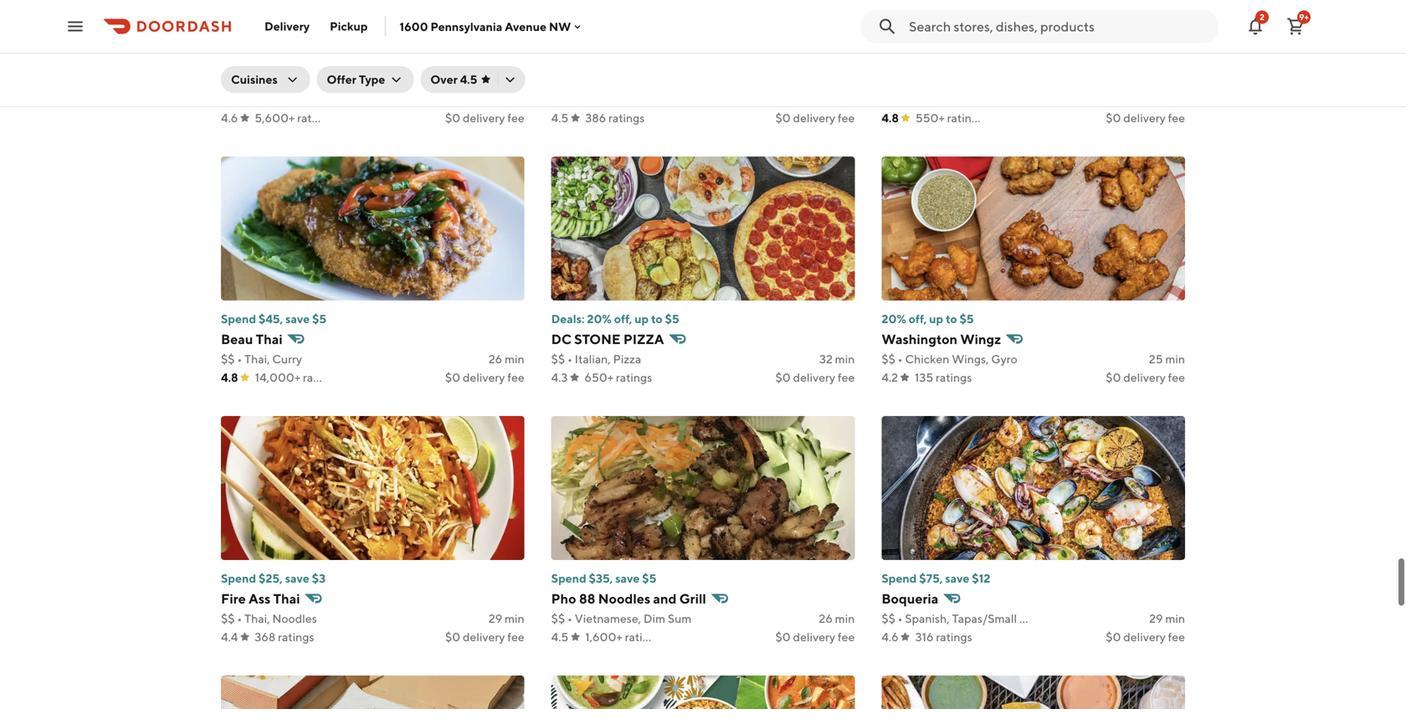 Task type: vqa. For each thing, say whether or not it's contained in the screenshot.
Mumu at the top of the page
no



Task type: describe. For each thing, give the bounding box(es) containing it.
550+ ratings
[[916, 111, 984, 125]]

1 vertical spatial thai
[[273, 591, 300, 607]]

notification bell image
[[1246, 16, 1266, 36]]

1,600+
[[585, 630, 623, 644]]

salads
[[631, 93, 666, 106]]

delivery for fire ass thai
[[463, 630, 505, 644]]

4.5 for 386 ratings
[[551, 111, 569, 125]]

$$ left "ice" at the right top of the page
[[882, 93, 896, 106]]

ratings for fire ass thai
[[278, 630, 314, 644]]

1 vertical spatial noodles
[[272, 612, 317, 625]]

spend $35, save $5
[[551, 571, 657, 585]]

ice
[[905, 93, 922, 106]]

26 min for beau thai
[[489, 352, 525, 366]]

1,600+ ratings
[[585, 630, 661, 644]]

20% up the stone
[[587, 312, 612, 326]]

ass
[[249, 591, 271, 607]]

grill
[[680, 591, 706, 607]]

cream
[[924, 93, 960, 106]]

plates
[[1020, 612, 1053, 625]]

beau thai
[[221, 331, 283, 347]]

650+ ratings
[[585, 370, 652, 384]]

min for hipcityveg
[[505, 93, 525, 106]]

1600 pennsylvania avenue nw button
[[400, 19, 585, 33]]

• for pho 88 noodles and grill
[[568, 612, 573, 625]]

based,
[[275, 93, 311, 106]]

spanish,
[[905, 612, 950, 625]]

$$ • thai, noodles
[[221, 612, 317, 625]]

off, for hipcityveg
[[248, 52, 266, 66]]

1 items, open order cart image
[[1286, 16, 1306, 36]]

boqueria
[[882, 591, 939, 607]]

135 ratings
[[915, 370, 972, 384]]

delivery
[[265, 19, 310, 33]]

fee for beau thai
[[508, 370, 525, 384]]

20% off, up to $5
[[882, 312, 974, 326]]

$7 for hipcityveg
[[299, 52, 312, 66]]

$$ • chicken wings, gyro
[[882, 352, 1018, 366]]

550+
[[916, 111, 945, 125]]

delivery for dc stone pizza
[[793, 370, 836, 384]]

spend up boqueria
[[882, 571, 917, 585]]

4.8 for 550+ ratings
[[882, 111, 899, 125]]

4.4
[[221, 630, 238, 644]]

26 for pho 88 noodles and grill
[[819, 612, 833, 625]]

$45,
[[259, 312, 283, 326]]

$12
[[972, 571, 991, 585]]

up for hipcityveg
[[269, 52, 283, 66]]

fee for boqueria
[[1168, 630, 1185, 644]]

american,
[[575, 93, 629, 106]]

$0 for washington wingz
[[1106, 370, 1121, 384]]

tapas/small
[[952, 612, 1017, 625]]

to up pizza
[[651, 312, 663, 326]]

chicken
[[905, 352, 950, 366]]

• for dc stone pizza
[[568, 352, 573, 366]]

14,000+ ratings
[[255, 370, 339, 384]]

ratings for boqueria
[[936, 630, 973, 644]]

delivery button
[[255, 13, 320, 40]]

4.5 for 1,600+ ratings
[[551, 630, 569, 644]]

$$ • spanish, tapas/small plates
[[882, 612, 1053, 625]]

21 min
[[822, 93, 855, 106]]

25
[[1149, 352, 1163, 366]]

off, up dc stone pizza
[[614, 312, 632, 326]]

min for pho 88 noodles and grill
[[835, 612, 855, 625]]

gyro
[[991, 352, 1018, 366]]

20% off, up to $7 for $$ • ice cream
[[882, 52, 973, 66]]

5,600+ ratings
[[255, 111, 334, 125]]

25 min
[[1149, 352, 1185, 366]]

$$ • vietnamese, dim sum
[[551, 612, 692, 625]]

spend $75, save $12
[[882, 571, 991, 585]]

spend $45, save $5
[[221, 312, 327, 326]]

up for $$ • ice cream
[[929, 52, 944, 66]]

open menu image
[[65, 16, 85, 36]]

135
[[915, 370, 934, 384]]

washington
[[882, 331, 958, 347]]

$$ for dc stone pizza
[[551, 352, 565, 366]]

dim
[[644, 612, 666, 625]]

32
[[820, 352, 833, 366]]

fee for washington wingz
[[1168, 370, 1185, 384]]

fee for dc stone pizza
[[838, 370, 855, 384]]

$7 for $$ • ice cream
[[960, 52, 973, 66]]

nw
[[549, 19, 571, 33]]

spend for pho
[[551, 571, 587, 585]]

368
[[255, 630, 276, 644]]

14,000+
[[255, 370, 301, 384]]

save left the $12
[[945, 571, 970, 585]]

pickup button
[[320, 13, 378, 40]]

9+
[[1300, 12, 1309, 22]]

sum
[[668, 612, 692, 625]]

min for washington wingz
[[1166, 352, 1185, 366]]

$0 for pho 88 noodles and grill
[[776, 630, 791, 644]]

$35,
[[589, 571, 613, 585]]

italian,
[[575, 352, 611, 366]]

dc stone pizza
[[551, 331, 664, 347]]

316
[[916, 630, 934, 644]]

9+ button
[[1279, 10, 1313, 43]]

delivery for washington wingz
[[1124, 370, 1166, 384]]

up for washington wingz
[[929, 312, 944, 326]]

and
[[653, 591, 677, 607]]

thai, for thai
[[244, 352, 270, 366]]

$$ left american,
[[551, 93, 565, 106]]

5,600+
[[255, 111, 295, 125]]

$$ for beau thai
[[221, 352, 235, 366]]

ratings for washington wingz
[[936, 370, 972, 384]]

650+
[[585, 370, 614, 384]]

ratings for pho 88 noodles and grill
[[625, 630, 661, 644]]

delivery for pho 88 noodles and grill
[[793, 630, 836, 644]]

wingz
[[961, 331, 1001, 347]]

386 ratings
[[585, 111, 645, 125]]

min for boqueria
[[1166, 612, 1185, 625]]

29 for boqueria
[[1150, 612, 1163, 625]]

0 vertical spatial noodles
[[598, 591, 651, 607]]

368 ratings
[[255, 630, 314, 644]]

1600 pennsylvania avenue nw
[[400, 19, 571, 33]]

curry
[[272, 352, 302, 366]]

$0 for hipcityveg
[[445, 111, 461, 125]]

pho 88 noodles and grill
[[551, 591, 706, 607]]

deals:
[[551, 312, 585, 326]]

$$ for pho 88 noodles and grill
[[551, 612, 565, 625]]

$0 delivery fee for dc stone pizza
[[776, 370, 855, 384]]

offer type
[[327, 72, 385, 86]]

offer
[[327, 72, 356, 86]]



Task type: locate. For each thing, give the bounding box(es) containing it.
$$ for fire ass thai
[[221, 612, 235, 625]]

pho
[[551, 591, 576, 607]]

4.8 down $$ • ice cream
[[882, 111, 899, 125]]

• for washington wingz
[[898, 352, 903, 366]]

off, up the cuisines
[[248, 52, 266, 66]]

• left american,
[[568, 93, 573, 106]]

spend up pho
[[551, 571, 587, 585]]

$$ • american, salads
[[551, 93, 666, 106]]

ratings for dc stone pizza
[[616, 370, 652, 384]]

pennsylvania
[[431, 19, 502, 33]]

1600
[[400, 19, 428, 33]]

$$ • thai, curry
[[221, 352, 302, 366]]

save right $45,
[[285, 312, 310, 326]]

• down boqueria
[[898, 612, 903, 625]]

386
[[585, 111, 606, 125]]

up up cream
[[929, 52, 944, 66]]

save
[[285, 312, 310, 326], [285, 571, 310, 585], [615, 571, 640, 585], [945, 571, 970, 585]]

fee for pho 88 noodles and grill
[[838, 630, 855, 644]]

dc
[[551, 331, 572, 347]]

to down delivery button
[[285, 52, 297, 66]]

2 vertical spatial 4.5
[[551, 630, 569, 644]]

23 min
[[489, 93, 525, 106]]

$7
[[299, 52, 312, 66], [960, 52, 973, 66]]

thai down spend $25, save $3
[[273, 591, 300, 607]]

4.5 down pho
[[551, 630, 569, 644]]

1 vertical spatial 26
[[819, 612, 833, 625]]

1 horizontal spatial $7
[[960, 52, 973, 66]]

to up "washington wingz"
[[946, 312, 957, 326]]

0 vertical spatial 4.8
[[882, 111, 899, 125]]

1 vertical spatial 4.8
[[221, 370, 238, 384]]

spend for fire
[[221, 571, 256, 585]]

Store search: begin typing to search for stores available on DoorDash text field
[[909, 17, 1209, 36]]

hipcityveg
[[221, 72, 294, 87]]

1 horizontal spatial 4.8
[[882, 111, 899, 125]]

20% off, up to $7 up $$ • ice cream
[[882, 52, 973, 66]]

to for $$ • ice cream
[[946, 52, 957, 66]]

• down beau
[[237, 352, 242, 366]]

noodles up $$ • vietnamese, dim sum
[[598, 591, 651, 607]]

0 horizontal spatial 4.6
[[221, 111, 238, 125]]

delivery for hipcityveg
[[463, 111, 505, 125]]

vietnamese,
[[575, 612, 641, 625]]

26 min for pho 88 noodles and grill
[[819, 612, 855, 625]]

23
[[489, 93, 502, 106]]

• down pho
[[568, 612, 573, 625]]

1 horizontal spatial 4.6
[[882, 630, 899, 644]]

thai, down "beau thai"
[[244, 352, 270, 366]]

$$ for washington wingz
[[882, 352, 896, 366]]

ratings down $$ • american, salads
[[609, 111, 645, 125]]

• up 4.2
[[898, 352, 903, 366]]

delivery for boqueria
[[1124, 630, 1166, 644]]

2 29 min from the left
[[1150, 612, 1185, 625]]

20% up the cuisines
[[221, 52, 246, 66]]

20% for $$ • ice cream
[[882, 52, 907, 66]]

pizza
[[624, 331, 664, 347]]

$$ • plant based, vegetarian
[[221, 93, 372, 106]]

• up 4.3
[[568, 352, 573, 366]]

$$ for boqueria
[[882, 612, 896, 625]]

1 vertical spatial thai,
[[244, 612, 270, 625]]

vegetarian
[[313, 93, 372, 106]]

0 horizontal spatial 26 min
[[489, 352, 525, 366]]

ratings right 14,000+
[[303, 370, 339, 384]]

ratings down dim on the bottom left
[[625, 630, 661, 644]]

4.5 right over
[[460, 72, 477, 86]]

0 horizontal spatial 29 min
[[489, 612, 525, 625]]

min for fire ass thai
[[505, 612, 525, 625]]

32 min
[[820, 352, 855, 366]]

$0 for fire ass thai
[[445, 630, 461, 644]]

$$ left plant
[[221, 93, 235, 106]]

$$ down boqueria
[[882, 612, 896, 625]]

• for beau thai
[[237, 352, 242, 366]]

$0 delivery fee for fire ass thai
[[445, 630, 525, 644]]

spend for beau
[[221, 312, 256, 326]]

to for washington wingz
[[946, 312, 957, 326]]

ratings down cream
[[947, 111, 984, 125]]

thai down $45,
[[256, 331, 283, 347]]

$3
[[312, 571, 326, 585]]

$$ up 4.2
[[882, 352, 896, 366]]

to up cream
[[946, 52, 957, 66]]

min for dc stone pizza
[[835, 352, 855, 366]]

20% off, up to $7
[[221, 52, 312, 66], [882, 52, 973, 66]]

$$ • italian, pizza
[[551, 352, 641, 366]]

pickup
[[330, 19, 368, 33]]

to for hipcityveg
[[285, 52, 297, 66]]

• for boqueria
[[898, 612, 903, 625]]

$25,
[[259, 571, 283, 585]]

1 vertical spatial 4.5
[[551, 111, 569, 125]]

type
[[359, 72, 385, 86]]

20% for washington wingz
[[882, 312, 907, 326]]

save for thai
[[285, 312, 310, 326]]

27 min
[[1151, 93, 1185, 106]]

$0 delivery fee for pho 88 noodles and grill
[[776, 630, 855, 644]]

20% up 'washington'
[[882, 312, 907, 326]]

2 thai, from the top
[[244, 612, 270, 625]]

ratings right '368'
[[278, 630, 314, 644]]

thai,
[[244, 352, 270, 366], [244, 612, 270, 625]]

• left plant
[[237, 93, 242, 106]]

washington wingz
[[882, 331, 1001, 347]]

beau
[[221, 331, 253, 347]]

off, for $$ • ice cream
[[909, 52, 927, 66]]

fire
[[221, 591, 246, 607]]

0 horizontal spatial 29
[[489, 612, 502, 625]]

1 horizontal spatial 26
[[819, 612, 833, 625]]

1 29 min from the left
[[489, 612, 525, 625]]

4.6 for hipcityveg
[[221, 111, 238, 125]]

0 vertical spatial 26 min
[[489, 352, 525, 366]]

spend up beau
[[221, 312, 256, 326]]

1 horizontal spatial noodles
[[598, 591, 651, 607]]

20% for hipcityveg
[[221, 52, 246, 66]]

2
[[1260, 12, 1265, 22]]

316 ratings
[[916, 630, 973, 644]]

deals: 20% off, up to $5
[[551, 312, 679, 326]]

pizza
[[613, 352, 641, 366]]

• for fire ass thai
[[237, 612, 242, 625]]

•
[[237, 93, 242, 106], [568, 93, 573, 106], [898, 93, 903, 106], [237, 352, 242, 366], [568, 352, 573, 366], [898, 352, 903, 366], [237, 612, 242, 625], [568, 612, 573, 625], [898, 612, 903, 625]]

$75,
[[919, 571, 943, 585]]

21
[[822, 93, 833, 106]]

to
[[285, 52, 297, 66], [946, 52, 957, 66], [651, 312, 663, 326], [946, 312, 957, 326]]

ratings down pizza
[[616, 370, 652, 384]]

• down fire
[[237, 612, 242, 625]]

0 vertical spatial 4.6
[[221, 111, 238, 125]]

min for beau thai
[[505, 352, 525, 366]]

cuisines button
[[221, 66, 310, 93]]

save for ass
[[285, 571, 310, 585]]

$$ for hipcityveg
[[221, 93, 235, 106]]

4.5
[[460, 72, 477, 86], [551, 111, 569, 125], [551, 630, 569, 644]]

4.6 for boqueria
[[882, 630, 899, 644]]

0 horizontal spatial noodles
[[272, 612, 317, 625]]

4.8 down '$$ • thai, curry'
[[221, 370, 238, 384]]

save for 88
[[615, 571, 640, 585]]

plant
[[244, 93, 273, 106]]

4.3
[[551, 370, 568, 384]]

2 20% off, up to $7 from the left
[[882, 52, 973, 66]]

over 4.5 button
[[420, 66, 525, 93]]

$0 delivery fee for beau thai
[[445, 370, 525, 384]]

1 29 from the left
[[489, 612, 502, 625]]

delivery
[[569, 52, 613, 66], [463, 111, 505, 125], [793, 111, 836, 125], [1124, 111, 1166, 125], [463, 370, 505, 384], [793, 370, 836, 384], [1124, 370, 1166, 384], [463, 630, 505, 644], [793, 630, 836, 644], [1124, 630, 1166, 644]]

thai, for ass
[[244, 612, 270, 625]]

thai, down ass
[[244, 612, 270, 625]]

1 vertical spatial 4.6
[[882, 630, 899, 644]]

4.5 left 386
[[551, 111, 569, 125]]

up up "washington wingz"
[[929, 312, 944, 326]]

1 horizontal spatial 26 min
[[819, 612, 855, 625]]

over 4.5
[[431, 72, 477, 86]]

26 min
[[489, 352, 525, 366], [819, 612, 855, 625]]

27
[[1151, 93, 1163, 106]]

$$ down pho
[[551, 612, 565, 625]]

$7 down delivery button
[[299, 52, 312, 66]]

$0 for boqueria
[[1106, 630, 1121, 644]]

wings,
[[952, 352, 989, 366]]

off, up 'washington'
[[909, 312, 927, 326]]

0 horizontal spatial $7
[[299, 52, 312, 66]]

ratings for beau thai
[[303, 370, 339, 384]]

29 for fire ass thai
[[489, 612, 502, 625]]

4.2
[[882, 370, 898, 384]]

20% off, up to $7 for hipcityveg
[[221, 52, 312, 66]]

ratings for hipcityveg
[[297, 111, 334, 125]]

stone
[[574, 331, 621, 347]]

off, for washington wingz
[[909, 312, 927, 326]]

save up pho 88 noodles and grill
[[615, 571, 640, 585]]

$0
[[551, 52, 567, 66], [445, 111, 461, 125], [776, 111, 791, 125], [1106, 111, 1121, 125], [445, 370, 461, 384], [776, 370, 791, 384], [1106, 370, 1121, 384], [445, 630, 461, 644], [776, 630, 791, 644], [1106, 630, 1121, 644]]

20% off, up to $7 up the 'hipcityveg'
[[221, 52, 312, 66]]

0 vertical spatial 4.5
[[460, 72, 477, 86]]

ratings
[[297, 111, 334, 125], [609, 111, 645, 125], [947, 111, 984, 125], [303, 370, 339, 384], [616, 370, 652, 384], [936, 370, 972, 384], [278, 630, 314, 644], [625, 630, 661, 644], [936, 630, 973, 644]]

spend $25, save $3
[[221, 571, 326, 585]]

1 vertical spatial 26 min
[[819, 612, 855, 625]]

1 thai, from the top
[[244, 352, 270, 366]]

$$ • ice cream
[[882, 93, 960, 106]]

$0 delivery fee for hipcityveg
[[445, 111, 525, 125]]

save left $3
[[285, 571, 310, 585]]

29 min for fire ass thai
[[489, 612, 525, 625]]

$$ up 4.3
[[551, 352, 565, 366]]

up up pizza
[[635, 312, 649, 326]]

$7 up the 550+ ratings
[[960, 52, 973, 66]]

$0 for beau thai
[[445, 370, 461, 384]]

spend up fire
[[221, 571, 256, 585]]

fee for hipcityveg
[[508, 111, 525, 125]]

$$ down beau
[[221, 352, 235, 366]]

off, up $$ • ice cream
[[909, 52, 927, 66]]

$0 delivery fee for boqueria
[[1106, 630, 1185, 644]]

offer type button
[[317, 66, 414, 93]]

1 horizontal spatial 20% off, up to $7
[[882, 52, 973, 66]]

$0 delivery fee for washington wingz
[[1106, 370, 1185, 384]]

ratings down $$ • plant based, vegetarian
[[297, 111, 334, 125]]

thai
[[256, 331, 283, 347], [273, 591, 300, 607]]

4.6 left 316
[[882, 630, 899, 644]]

fee for fire ass thai
[[508, 630, 525, 644]]

min
[[505, 93, 525, 106], [835, 93, 855, 106], [1166, 93, 1185, 106], [505, 352, 525, 366], [835, 352, 855, 366], [1166, 352, 1185, 366], [505, 612, 525, 625], [835, 612, 855, 625], [1166, 612, 1185, 625]]

1 20% off, up to $7 from the left
[[221, 52, 312, 66]]

0 horizontal spatial 20% off, up to $7
[[221, 52, 312, 66]]

$0 for dc stone pizza
[[776, 370, 791, 384]]

2 29 from the left
[[1150, 612, 1163, 625]]

0 vertical spatial thai,
[[244, 352, 270, 366]]

0 horizontal spatial 26
[[489, 352, 502, 366]]

29 min for boqueria
[[1150, 612, 1185, 625]]

1 $7 from the left
[[299, 52, 312, 66]]

off,
[[248, 52, 266, 66], [909, 52, 927, 66], [614, 312, 632, 326], [909, 312, 927, 326]]

0 vertical spatial 26
[[489, 352, 502, 366]]

88
[[579, 591, 596, 607]]

fire ass thai
[[221, 591, 300, 607]]

1 horizontal spatial 29
[[1150, 612, 1163, 625]]

26 for beau thai
[[489, 352, 502, 366]]

avenue
[[505, 19, 547, 33]]

0 vertical spatial thai
[[256, 331, 283, 347]]

29 min
[[489, 612, 525, 625], [1150, 612, 1185, 625]]

• for hipcityveg
[[237, 93, 242, 106]]

2 $7 from the left
[[960, 52, 973, 66]]

20% up "ice" at the right top of the page
[[882, 52, 907, 66]]

4.6 left 5,600+
[[221, 111, 238, 125]]

4.8 for 14,000+ ratings
[[221, 370, 238, 384]]

up up the 'hipcityveg'
[[269, 52, 283, 66]]

noodles up 368 ratings
[[272, 612, 317, 625]]

• left "ice" at the right top of the page
[[898, 93, 903, 106]]

4.5 inside button
[[460, 72, 477, 86]]

ratings down $$ • chicken wings, gyro
[[936, 370, 972, 384]]

0 horizontal spatial 4.8
[[221, 370, 238, 384]]

1 horizontal spatial 29 min
[[1150, 612, 1185, 625]]

fee
[[615, 52, 633, 66], [508, 111, 525, 125], [838, 111, 855, 125], [1168, 111, 1185, 125], [508, 370, 525, 384], [838, 370, 855, 384], [1168, 370, 1185, 384], [508, 630, 525, 644], [838, 630, 855, 644], [1168, 630, 1185, 644]]

ratings down $$ • spanish, tapas/small plates
[[936, 630, 973, 644]]

delivery for beau thai
[[463, 370, 505, 384]]

$$ up 4.4
[[221, 612, 235, 625]]



